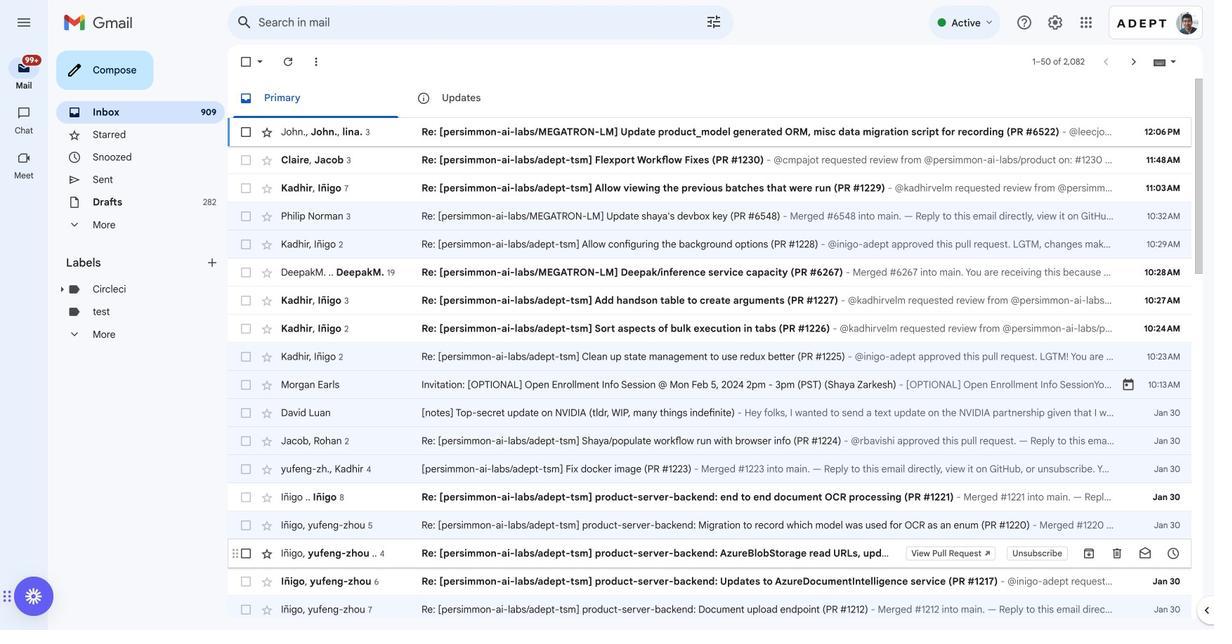 Task type: locate. For each thing, give the bounding box(es) containing it.
main content
[[228, 79, 1192, 631]]

support image
[[1017, 14, 1033, 31]]

5 row from the top
[[228, 231, 1192, 259]]

Search in mail search field
[[228, 6, 734, 39]]

11 row from the top
[[228, 399, 1192, 427]]

refresh image
[[281, 55, 295, 69]]

navigation
[[0, 45, 49, 631]]

16 row from the top
[[228, 540, 1192, 568]]

6 row from the top
[[228, 259, 1192, 287]]

primary tab
[[228, 79, 404, 118]]

7 row from the top
[[228, 287, 1192, 315]]

older image
[[1128, 55, 1142, 69]]

heading
[[0, 80, 48, 91], [0, 125, 48, 136], [0, 170, 48, 181], [66, 256, 205, 270]]

None checkbox
[[239, 153, 253, 167], [239, 209, 253, 224], [239, 294, 253, 308], [239, 350, 253, 364], [239, 406, 253, 420], [239, 434, 253, 449], [239, 519, 253, 533], [239, 547, 253, 561], [239, 153, 253, 167], [239, 209, 253, 224], [239, 294, 253, 308], [239, 350, 253, 364], [239, 406, 253, 420], [239, 434, 253, 449], [239, 519, 253, 533], [239, 547, 253, 561]]

row
[[228, 118, 1192, 146], [228, 146, 1192, 174], [228, 174, 1192, 202], [228, 202, 1192, 231], [228, 231, 1192, 259], [228, 259, 1192, 287], [228, 287, 1192, 315], [228, 315, 1192, 343], [228, 343, 1192, 371], [228, 371, 1192, 399], [228, 399, 1192, 427], [228, 427, 1192, 456], [228, 456, 1192, 484], [228, 484, 1192, 512], [228, 512, 1192, 540], [228, 540, 1192, 568], [228, 568, 1192, 596], [228, 596, 1192, 624]]

10 row from the top
[[228, 371, 1192, 399]]

15 row from the top
[[228, 512, 1192, 540]]

3 row from the top
[[228, 174, 1192, 202]]

tab list
[[228, 79, 1192, 118]]

move image
[[2, 588, 7, 605], [7, 588, 12, 605]]

18 row from the top
[[228, 596, 1192, 624]]

4 row from the top
[[228, 202, 1192, 231]]

search in mail image
[[232, 10, 257, 35]]

None checkbox
[[239, 55, 253, 69], [239, 125, 253, 139], [239, 181, 253, 195], [239, 238, 253, 252], [239, 266, 253, 280], [239, 322, 253, 336], [239, 378, 253, 392], [239, 463, 253, 477], [239, 491, 253, 505], [239, 575, 253, 589], [239, 603, 253, 617], [239, 55, 253, 69], [239, 125, 253, 139], [239, 181, 253, 195], [239, 238, 253, 252], [239, 266, 253, 280], [239, 322, 253, 336], [239, 378, 253, 392], [239, 463, 253, 477], [239, 491, 253, 505], [239, 575, 253, 589], [239, 603, 253, 617]]



Task type: vqa. For each thing, say whether or not it's contained in the screenshot.
18th row from the top
yes



Task type: describe. For each thing, give the bounding box(es) containing it.
12 row from the top
[[228, 427, 1192, 456]]

main menu image
[[15, 14, 32, 31]]

more email options image
[[309, 55, 323, 69]]

settings image
[[1047, 14, 1064, 31]]

gmail image
[[63, 8, 140, 37]]

2 row from the top
[[228, 146, 1192, 174]]

2 move image from the left
[[7, 588, 12, 605]]

updates tab
[[406, 79, 583, 118]]

record a loom image
[[25, 588, 42, 605]]

9 row from the top
[[228, 343, 1192, 371]]

Search in mail text field
[[259, 15, 666, 30]]

8 row from the top
[[228, 315, 1192, 343]]

17 row from the top
[[228, 568, 1192, 596]]

1 row from the top
[[228, 118, 1192, 146]]

select input tool image
[[1170, 56, 1178, 67]]

advanced search options image
[[700, 8, 728, 36]]

14 row from the top
[[228, 484, 1192, 512]]

13 row from the top
[[228, 456, 1192, 484]]

1 move image from the left
[[2, 588, 7, 605]]



